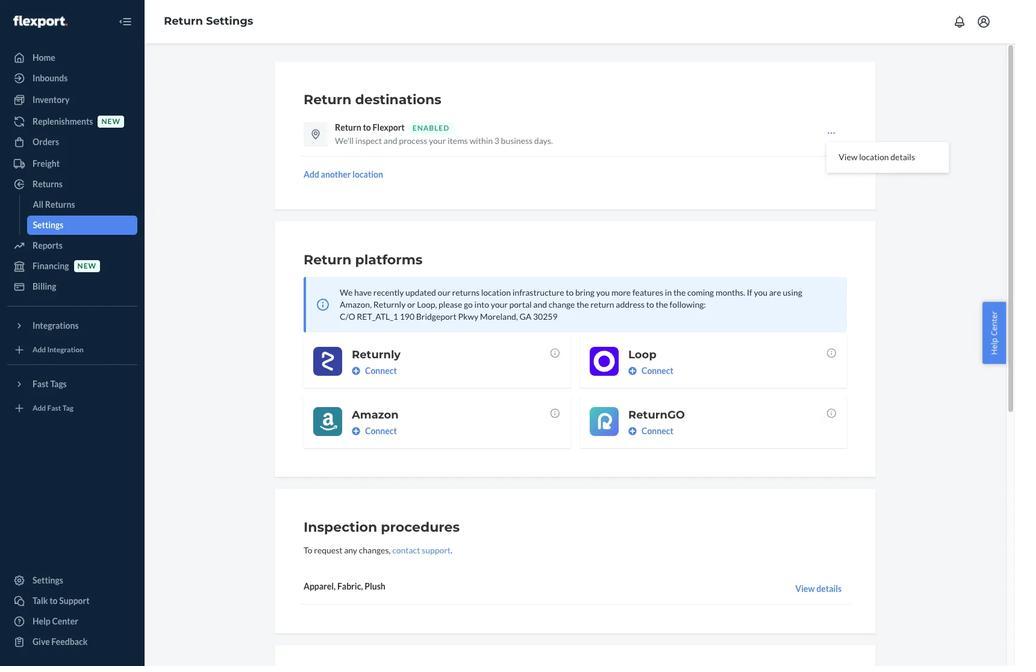 Task type: describe. For each thing, give the bounding box(es) containing it.
return for return settings
[[164, 15, 203, 28]]

return settings
[[164, 15, 253, 28]]

fast inside fast tags dropdown button
[[33, 379, 49, 389]]

fabric,
[[338, 582, 363, 592]]

all returns
[[33, 200, 75, 210]]

connect button for returnly
[[352, 365, 397, 377]]

inventory link
[[7, 90, 137, 110]]

apparel,
[[304, 582, 336, 592]]

add for add integration
[[33, 346, 46, 355]]

help center inside button
[[989, 311, 1000, 355]]

bridgeport
[[416, 312, 457, 322]]

portal
[[510, 300, 532, 310]]

all returns link
[[27, 195, 137, 215]]

more
[[612, 288, 631, 298]]

return for return platforms
[[304, 252, 352, 268]]

add fast tag link
[[7, 399, 137, 418]]

platforms
[[355, 252, 423, 268]]

return settings link
[[164, 15, 253, 28]]

view for view details
[[796, 584, 815, 594]]

your inside we have recently updated our returns location infrastructure to bring you more features in the coming months. if you are using amazon, returnly or loop, please go into your portal and change the return address to the following: c/o ret_atl_1 190 bridgeport pkwy moreland, ga 30259
[[491, 300, 508, 310]]

months.
[[716, 288, 746, 298]]

infrastructure
[[513, 288, 565, 298]]

flexport
[[373, 122, 405, 133]]

are
[[770, 288, 782, 298]]

tag
[[63, 404, 73, 413]]

address
[[616, 300, 645, 310]]

0 vertical spatial settings
[[206, 15, 253, 28]]

support
[[59, 596, 90, 606]]

updated
[[406, 288, 436, 298]]

freight
[[33, 159, 60, 169]]

connect for returnly
[[365, 366, 397, 376]]

orders link
[[7, 133, 137, 152]]

to request any changes, contact support .
[[304, 546, 453, 556]]

return platforms
[[304, 252, 423, 268]]

reports
[[33, 241, 63, 251]]

inbounds
[[33, 73, 68, 83]]

feedback
[[51, 637, 88, 647]]

to
[[304, 546, 313, 556]]

contact support link
[[393, 546, 451, 556]]

in
[[665, 288, 672, 298]]

1 horizontal spatial the
[[656, 300, 668, 310]]

have
[[354, 288, 372, 298]]

add fast tag
[[33, 404, 73, 413]]

business
[[501, 136, 533, 146]]

connect link
[[629, 426, 838, 438]]

new for financing
[[78, 262, 96, 271]]

2 vertical spatial settings
[[33, 576, 63, 586]]

go
[[464, 300, 473, 310]]

location inside we have recently updated our returns location infrastructure to bring you more features in the coming months. if you are using amazon, returnly or loop, please go into your portal and change the return address to the following: c/o ret_atl_1 190 bridgeport pkwy moreland, ga 30259
[[481, 288, 511, 298]]

request
[[314, 546, 343, 556]]

view details button
[[796, 584, 842, 596]]

new for replenishments
[[102, 117, 121, 126]]

any
[[344, 546, 357, 556]]

add integration
[[33, 346, 84, 355]]

open notifications image
[[953, 14, 967, 29]]

add for add another location
[[304, 169, 319, 180]]

return destinations
[[304, 92, 442, 108]]

recently
[[374, 288, 404, 298]]

1 vertical spatial settings
[[33, 220, 64, 230]]

add another location button
[[304, 169, 383, 181]]

replenishments
[[33, 116, 93, 127]]

using
[[783, 288, 803, 298]]

connect for amazon
[[365, 426, 397, 436]]

financing
[[33, 261, 69, 271]]

process
[[399, 136, 428, 146]]

plus circle image for returnly
[[352, 367, 360, 376]]

view location details
[[839, 152, 916, 162]]

procedures
[[381, 520, 460, 536]]

1 vertical spatial settings link
[[7, 571, 137, 591]]

reports link
[[7, 236, 137, 256]]

integrations
[[33, 321, 79, 331]]

1 you from the left
[[597, 288, 610, 298]]

1 vertical spatial returnly
[[352, 348, 401, 362]]

if
[[747, 288, 753, 298]]

moreland,
[[480, 312, 518, 322]]

to inside talk to support button
[[50, 596, 58, 606]]

we have recently updated our returns location infrastructure to bring you more features in the coming months. if you are using amazon, returnly or loop, please go into your portal and change the return address to the following: c/o ret_atl_1 190 bridgeport pkwy moreland, ga 30259
[[340, 288, 803, 322]]

loop
[[629, 348, 657, 362]]

inspect
[[356, 136, 382, 146]]

details inside 'button'
[[817, 584, 842, 594]]

another
[[321, 169, 351, 180]]

coming
[[688, 288, 714, 298]]

orders
[[33, 137, 59, 147]]

returns
[[452, 288, 480, 298]]

help inside help center button
[[989, 338, 1000, 355]]

give
[[33, 637, 50, 647]]

c/o
[[340, 312, 355, 322]]

contact
[[393, 546, 420, 556]]

give feedback button
[[7, 633, 137, 652]]

inspection procedures
[[304, 520, 460, 536]]

all
[[33, 200, 43, 210]]

fast tags
[[33, 379, 67, 389]]

talk
[[33, 596, 48, 606]]

freight link
[[7, 154, 137, 174]]

to up the change
[[566, 288, 574, 298]]

help center button
[[983, 302, 1007, 364]]

1 vertical spatial returns
[[45, 200, 75, 210]]

view details
[[796, 584, 842, 594]]

apparel, fabric, plush
[[304, 582, 386, 592]]

2 you from the left
[[754, 288, 768, 298]]

to up the inspect
[[363, 122, 371, 133]]

connect button for loop
[[629, 365, 674, 377]]

tags
[[50, 379, 67, 389]]



Task type: locate. For each thing, give the bounding box(es) containing it.
talk to support button
[[7, 592, 137, 611]]

inbounds link
[[7, 69, 137, 88]]

new up orders link
[[102, 117, 121, 126]]

your down enabled
[[429, 136, 446, 146]]

amazon
[[352, 409, 399, 422]]

plus circle image down amazon
[[352, 427, 360, 436]]

1 horizontal spatial you
[[754, 288, 768, 298]]

inspection
[[304, 520, 377, 536]]

location inside "button"
[[353, 169, 383, 180]]

your up the moreland,
[[491, 300, 508, 310]]

new down reports link
[[78, 262, 96, 271]]

0 vertical spatial new
[[102, 117, 121, 126]]

0 horizontal spatial location
[[353, 169, 383, 180]]

0 horizontal spatial the
[[577, 300, 589, 310]]

ret_atl_1
[[357, 312, 398, 322]]

center
[[989, 311, 1000, 336], [52, 617, 78, 627]]

settings link down the 'all returns' link
[[27, 216, 137, 235]]

and inside we have recently updated our returns location infrastructure to bring you more features in the coming months. if you are using amazon, returnly or loop, please go into your portal and change the return address to the following: c/o ret_atl_1 190 bridgeport pkwy moreland, ga 30259
[[534, 300, 547, 310]]

returns down freight
[[33, 179, 63, 189]]

0 horizontal spatial you
[[597, 288, 610, 298]]

2 horizontal spatial location
[[860, 152, 889, 162]]

changes,
[[359, 546, 391, 556]]

bring
[[576, 288, 595, 298]]

2 vertical spatial location
[[481, 288, 511, 298]]

home link
[[7, 48, 137, 68]]

destinations
[[355, 92, 442, 108]]

returngo
[[629, 409, 685, 422]]

and down "infrastructure"
[[534, 300, 547, 310]]

returns right all
[[45, 200, 75, 210]]

0 vertical spatial center
[[989, 311, 1000, 336]]

1 horizontal spatial your
[[491, 300, 508, 310]]

1 vertical spatial center
[[52, 617, 78, 627]]

home
[[33, 52, 55, 63]]

1 vertical spatial your
[[491, 300, 508, 310]]

.
[[451, 546, 453, 556]]

open account menu image
[[977, 14, 992, 29]]

please
[[439, 300, 463, 310]]

location
[[860, 152, 889, 162], [353, 169, 383, 180], [481, 288, 511, 298]]

give feedback
[[33, 637, 88, 647]]

1 horizontal spatial new
[[102, 117, 121, 126]]

amazon,
[[340, 300, 372, 310]]

fast
[[33, 379, 49, 389], [47, 404, 61, 413]]

1 vertical spatial location
[[353, 169, 383, 180]]

30259
[[533, 312, 558, 322]]

flexport logo image
[[13, 16, 67, 28]]

0 vertical spatial help
[[989, 338, 1000, 355]]

help center link
[[7, 612, 137, 632]]

view inside 'button'
[[796, 584, 815, 594]]

and
[[384, 136, 398, 146], [534, 300, 547, 310]]

0 horizontal spatial and
[[384, 136, 398, 146]]

1 vertical spatial add
[[33, 346, 46, 355]]

add down fast tags
[[33, 404, 46, 413]]

you up return
[[597, 288, 610, 298]]

plus circle image up amazon
[[352, 367, 360, 376]]

1 horizontal spatial help
[[989, 338, 1000, 355]]

the down bring
[[577, 300, 589, 310]]

settings link up support
[[7, 571, 137, 591]]

to down features
[[647, 300, 655, 310]]

connect down "loop"
[[642, 366, 674, 376]]

within
[[470, 136, 493, 146]]

0 vertical spatial returnly
[[374, 300, 406, 310]]

connect down amazon
[[365, 426, 397, 436]]

connect button up amazon
[[352, 365, 397, 377]]

returnly down "ret_atl_1"
[[352, 348, 401, 362]]

0 horizontal spatial new
[[78, 262, 96, 271]]

0 vertical spatial settings link
[[27, 216, 137, 235]]

plush
[[365, 582, 386, 592]]

1 horizontal spatial and
[[534, 300, 547, 310]]

view for view location details
[[839, 152, 858, 162]]

to right talk
[[50, 596, 58, 606]]

the
[[674, 288, 686, 298], [577, 300, 589, 310], [656, 300, 668, 310]]

we'll
[[335, 136, 354, 146]]

fast tags button
[[7, 375, 137, 394]]

add for add fast tag
[[33, 404, 46, 413]]

fast left tag
[[47, 404, 61, 413]]

1 horizontal spatial center
[[989, 311, 1000, 336]]

ga
[[520, 312, 532, 322]]

1 vertical spatial and
[[534, 300, 547, 310]]

integrations button
[[7, 316, 137, 336]]

1 vertical spatial details
[[817, 584, 842, 594]]

the down in
[[656, 300, 668, 310]]

help center
[[989, 311, 1000, 355], [33, 617, 78, 627]]

plus circle image for amazon
[[352, 427, 360, 436]]

1 horizontal spatial location
[[481, 288, 511, 298]]

connect button down "loop"
[[629, 365, 674, 377]]

return to flexport
[[335, 122, 405, 133]]

1 vertical spatial help
[[33, 617, 51, 627]]

fast inside add fast tag link
[[47, 404, 61, 413]]

0 vertical spatial and
[[384, 136, 398, 146]]

2 vertical spatial add
[[33, 404, 46, 413]]

the right in
[[674, 288, 686, 298]]

0 horizontal spatial help center
[[33, 617, 78, 627]]

connect down returngo
[[642, 426, 674, 436]]

talk to support
[[33, 596, 90, 606]]

days.
[[535, 136, 553, 146]]

new
[[102, 117, 121, 126], [78, 262, 96, 271]]

add integration link
[[7, 341, 137, 360]]

pkwy
[[458, 312, 479, 322]]

or
[[408, 300, 416, 310]]

0 horizontal spatial help
[[33, 617, 51, 627]]

returnly inside we have recently updated our returns location infrastructure to bring you more features in the coming months. if you are using amazon, returnly or loop, please go into your portal and change the return address to the following: c/o ret_atl_1 190 bridgeport pkwy moreland, ga 30259
[[374, 300, 406, 310]]

add inside "button"
[[304, 169, 319, 180]]

close navigation image
[[118, 14, 133, 29]]

0 vertical spatial your
[[429, 136, 446, 146]]

1 horizontal spatial details
[[891, 152, 916, 162]]

0 vertical spatial returns
[[33, 179, 63, 189]]

190
[[400, 312, 415, 322]]

we
[[340, 288, 353, 298]]

connect button for amazon
[[352, 426, 397, 438]]

add left integration
[[33, 346, 46, 355]]

enabled
[[413, 124, 450, 133]]

1 vertical spatial fast
[[47, 404, 61, 413]]

following:
[[670, 300, 706, 310]]

plus circle image
[[352, 367, 360, 376], [352, 427, 360, 436], [629, 427, 637, 436]]

connect button down amazon
[[352, 426, 397, 438]]

1 vertical spatial help center
[[33, 617, 78, 627]]

connect up amazon
[[365, 366, 397, 376]]

connect inside "link"
[[642, 426, 674, 436]]

plus circle image
[[629, 367, 637, 376]]

to
[[363, 122, 371, 133], [566, 288, 574, 298], [647, 300, 655, 310], [50, 596, 58, 606]]

connect for loop
[[642, 366, 674, 376]]

settings
[[206, 15, 253, 28], [33, 220, 64, 230], [33, 576, 63, 586]]

1 horizontal spatial view
[[839, 152, 858, 162]]

0 horizontal spatial view
[[796, 584, 815, 594]]

returnly down recently
[[374, 300, 406, 310]]

plus circle image down returngo
[[629, 427, 637, 436]]

0 vertical spatial view
[[839, 152, 858, 162]]

0 vertical spatial add
[[304, 169, 319, 180]]

0 horizontal spatial your
[[429, 136, 446, 146]]

2 horizontal spatial the
[[674, 288, 686, 298]]

0 vertical spatial fast
[[33, 379, 49, 389]]

0 vertical spatial help center
[[989, 311, 1000, 355]]

0 horizontal spatial center
[[52, 617, 78, 627]]

support
[[422, 546, 451, 556]]

fast left 'tags'
[[33, 379, 49, 389]]

billing
[[33, 282, 56, 292]]

return
[[591, 300, 615, 310]]

returns link
[[7, 175, 137, 194]]

center inside "link"
[[52, 617, 78, 627]]

0 vertical spatial location
[[860, 152, 889, 162]]

and down the flexport
[[384, 136, 398, 146]]

0 horizontal spatial details
[[817, 584, 842, 594]]

plus circle image inside connect "link"
[[629, 427, 637, 436]]

you right if
[[754, 288, 768, 298]]

1 vertical spatial new
[[78, 262, 96, 271]]

loop,
[[417, 300, 437, 310]]

help inside help center "link"
[[33, 617, 51, 627]]

connect button
[[352, 365, 397, 377], [629, 365, 674, 377], [352, 426, 397, 438]]

inventory
[[33, 95, 70, 105]]

0 vertical spatial details
[[891, 152, 916, 162]]

change
[[549, 300, 575, 310]]

center inside button
[[989, 311, 1000, 336]]

we'll inspect and process your items within 3 business days.
[[335, 136, 553, 146]]

1 vertical spatial view
[[796, 584, 815, 594]]

settings link
[[27, 216, 137, 235], [7, 571, 137, 591]]

billing link
[[7, 277, 137, 297]]

add
[[304, 169, 319, 180], [33, 346, 46, 355], [33, 404, 46, 413]]

1 horizontal spatial help center
[[989, 311, 1000, 355]]

add left another
[[304, 169, 319, 180]]

help center inside "link"
[[33, 617, 78, 627]]

return for return destinations
[[304, 92, 352, 108]]

add another location
[[304, 169, 383, 180]]

our
[[438, 288, 451, 298]]

view
[[839, 152, 858, 162], [796, 584, 815, 594]]

return for return to flexport
[[335, 122, 362, 133]]

return
[[164, 15, 203, 28], [304, 92, 352, 108], [335, 122, 362, 133], [304, 252, 352, 268]]

features
[[633, 288, 664, 298]]



Task type: vqa. For each thing, say whether or not it's contained in the screenshot.
bottommost '23,'
no



